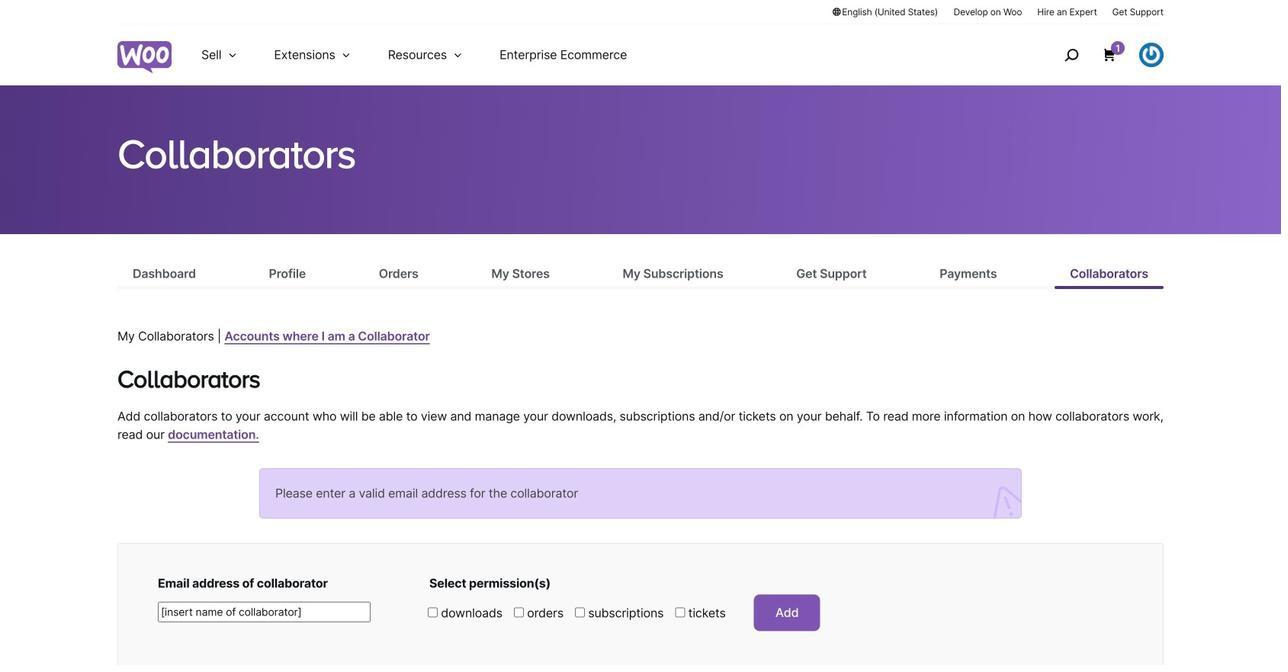 Task type: describe. For each thing, give the bounding box(es) containing it.
open account menu image
[[1140, 43, 1164, 67]]

service navigation menu element
[[1032, 30, 1164, 80]]



Task type: locate. For each thing, give the bounding box(es) containing it.
None checkbox
[[428, 608, 438, 618], [514, 608, 524, 618], [575, 608, 585, 618], [676, 608, 685, 618], [428, 608, 438, 618], [514, 608, 524, 618], [575, 608, 585, 618], [676, 608, 685, 618]]

search image
[[1060, 43, 1084, 67]]



